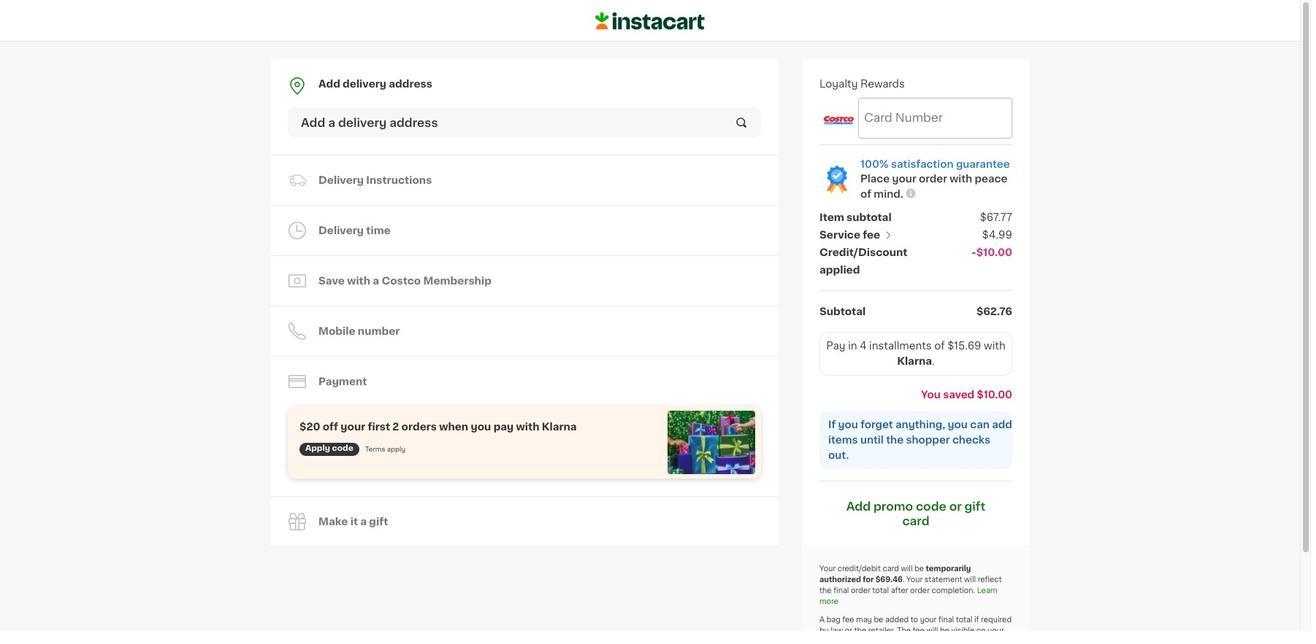 Task type: vqa. For each thing, say whether or not it's contained in the screenshot.
pay in 4 installments of $15.69 with klarna .
yes



Task type: describe. For each thing, give the bounding box(es) containing it.
delivery for 
[[319, 175, 364, 186]]

shopper
[[906, 435, 950, 445]]

1 vertical spatial klarna
[[542, 422, 577, 432]]

2 horizontal spatial you
[[948, 420, 968, 430]]

$69.46
[[876, 577, 903, 583]]

place your order with peace of mind.
[[861, 174, 1008, 199]]

reflect
[[978, 577, 1002, 583]]

rewards
[[861, 79, 905, 89]]

0 vertical spatial delivery
[[343, 79, 386, 89]]

promo
[[874, 501, 913, 513]]

loyalty rewards
[[820, 79, 905, 89]]

retailer.
[[868, 628, 895, 632]]

apply
[[387, 446, 405, 453]]

 button
[[883, 229, 895, 242]]

installments
[[869, 341, 932, 351]]

item
[[820, 212, 844, 223]]

after
[[891, 588, 908, 594]]

the inside if you forget anything, you can add items until the shopper checks out.
[[886, 435, 904, 445]]

forget
[[861, 420, 893, 430]]

delivery instructions
[[319, 175, 432, 186]]

pay
[[494, 422, 514, 432]]

. inside the your credit/debit card will be temporarily authorized for $69.46 . your statement will reflect the final order total after order completion. learn more
[[903, 577, 905, 583]]

add a delivery address
[[301, 117, 438, 129]]

subtotal
[[847, 212, 892, 223]]

to
[[911, 617, 918, 624]]

costco membership image
[[823, 103, 855, 136]]

guarantee
[[956, 159, 1010, 169]]

law
[[831, 628, 843, 632]]

your credit/debit card will be temporarily authorized for $69.46 . your statement will reflect the final order total after order completion. learn more
[[820, 566, 1002, 605]]

mobile number
[[319, 327, 400, 337]]

2
[[393, 422, 399, 432]]

if you forget anything, you can add items until the shopper checks out.
[[828, 420, 1012, 461]]

visible
[[951, 628, 975, 632]]

bag
[[827, 617, 841, 624]]

if
[[974, 617, 979, 624]]

apply code terms apply
[[305, 445, 405, 453]]

by
[[820, 628, 829, 632]]

first
[[368, 422, 390, 432]]

add a delivery address button
[[288, 108, 761, 137]]

in
[[848, 341, 857, 351]]

$67.77
[[980, 212, 1012, 223]]

costco
[[382, 276, 421, 286]]

applied
[[820, 265, 860, 275]]

apply
[[305, 445, 330, 453]]

credit/discount applied
[[820, 247, 908, 275]]

with inside pay in 4 installments of $15.69 with klarna .
[[984, 341, 1006, 351]]

more info about 100% satisfaction guarantee image
[[905, 187, 917, 199]]

final inside the your credit/debit card will be temporarily authorized for $69.46 . your statement will reflect the final order total after order completion. learn more
[[834, 588, 849, 594]]

add for add promo code or gift card
[[846, 501, 871, 513]]

subtotal
[[820, 307, 866, 317]]

membership
[[423, 276, 492, 286]]

or inside add promo code or gift card
[[949, 501, 962, 513]]

if
[[828, 420, 836, 430]]

final inside a bag fee may be added to your final total if required by law or the retailer. the fee will be visible on you
[[939, 617, 954, 624]]

$62.76
[[977, 307, 1012, 317]]

save with a costco membership
[[319, 276, 492, 286]]


[[289, 323, 306, 340]]

authorized
[[820, 577, 861, 583]]


[[883, 230, 895, 242]]

card
[[864, 112, 893, 123]]

checks
[[953, 435, 991, 445]]

100% satisfaction guarantee
[[861, 159, 1010, 169]]

add for add delivery address
[[319, 79, 340, 89]]


[[289, 222, 306, 240]]

or inside a bag fee may be added to your final total if required by law or the retailer. the fee will be visible on you
[[845, 628, 852, 632]]

off
[[323, 422, 338, 432]]

0 horizontal spatial code
[[332, 445, 353, 453]]

item subtotal
[[820, 212, 892, 223]]

time
[[366, 226, 391, 236]]

with right save in the left of the page
[[347, 276, 370, 286]]

a inside add a delivery address button
[[328, 117, 335, 129]]

out.
[[828, 450, 849, 461]]

add for add a delivery address
[[301, 117, 325, 129]]

items
[[828, 435, 858, 445]]


[[289, 373, 306, 391]]


[[289, 172, 306, 189]]

a for 
[[360, 518, 367, 528]]

when
[[439, 422, 468, 432]]


[[289, 77, 306, 95]]

-$10.00
[[972, 247, 1012, 258]]

place
[[861, 174, 890, 184]]

number
[[896, 112, 943, 123]]

a for 
[[373, 276, 379, 286]]

pay
[[826, 341, 846, 351]]

add
[[992, 420, 1012, 430]]

0 vertical spatial $10.00
[[976, 247, 1012, 258]]

with right pay at the bottom of page
[[516, 422, 539, 432]]

0 vertical spatial address
[[389, 79, 432, 89]]


[[289, 272, 306, 290]]

completion.
[[932, 588, 975, 594]]

learn more link
[[820, 588, 998, 605]]

$20
[[300, 422, 320, 432]]

may
[[856, 617, 872, 624]]

you saved $10.00
[[921, 390, 1012, 400]]

for
[[863, 577, 874, 583]]

order down "for"
[[851, 588, 871, 594]]

can
[[970, 420, 990, 430]]

total inside a bag fee may be added to your final total if required by law or the retailer. the fee will be visible on you
[[956, 617, 973, 624]]

save
[[319, 276, 345, 286]]



Task type: locate. For each thing, give the bounding box(es) containing it.
0 vertical spatial total
[[872, 588, 889, 594]]

delivery for 
[[319, 226, 364, 236]]

the inside the your credit/debit card will be temporarily authorized for $69.46 . your statement will reflect the final order total after order completion. learn more
[[820, 588, 832, 594]]

of inside place your order with peace of mind.
[[861, 189, 871, 199]]

you
[[838, 420, 858, 430], [948, 420, 968, 430], [471, 422, 491, 432]]

will inside a bag fee may be added to your final total if required by law or the retailer. the fee will be visible on you
[[927, 628, 938, 632]]

be for added
[[874, 617, 883, 624]]

your up more info about 100% satisfaction guarantee icon
[[892, 174, 916, 184]]

1 horizontal spatial of
[[935, 341, 945, 351]]

your
[[892, 174, 916, 184], [341, 422, 365, 432], [920, 617, 937, 624]]

2 horizontal spatial the
[[886, 435, 904, 445]]

1 horizontal spatial a
[[360, 518, 367, 528]]

of
[[861, 189, 871, 199], [935, 341, 945, 351]]

-
[[972, 247, 977, 258]]

card
[[902, 515, 930, 527], [883, 566, 899, 572]]

0 vertical spatial the
[[886, 435, 904, 445]]

4
[[860, 341, 867, 351]]

fee left "" dropdown button
[[863, 230, 880, 240]]

pay in 4 installments of $15.69 with klarna .
[[826, 341, 1006, 366]]

saved
[[943, 390, 975, 400]]

delivery up add a delivery address
[[343, 79, 386, 89]]

1 horizontal spatial card
[[902, 515, 930, 527]]

1 vertical spatial your
[[907, 577, 923, 583]]

order down 100% satisfaction guarantee
[[919, 174, 947, 184]]

anything,
[[896, 420, 945, 430]]

1 vertical spatial add
[[301, 117, 325, 129]]

gift
[[965, 501, 986, 513], [369, 518, 388, 528]]

it
[[350, 518, 358, 528]]

total up visible
[[956, 617, 973, 624]]

1 horizontal spatial your
[[892, 174, 916, 184]]

klarna inside pay in 4 installments of $15.69 with klarna .
[[897, 356, 932, 366]]

klarna right pay at the bottom of page
[[542, 422, 577, 432]]

total down $69.46
[[872, 588, 889, 594]]

card inside the your credit/debit card will be temporarily authorized for $69.46 . your statement will reflect the final order total after order completion. learn more
[[883, 566, 899, 572]]

0 vertical spatial of
[[861, 189, 871, 199]]

1 horizontal spatial code
[[916, 501, 947, 513]]

2 vertical spatial will
[[927, 628, 938, 632]]

0 vertical spatial code
[[332, 445, 353, 453]]

0 vertical spatial your
[[892, 174, 916, 184]]

1 horizontal spatial you
[[838, 420, 858, 430]]

2 horizontal spatial will
[[964, 577, 976, 583]]

0 vertical spatial .
[[932, 356, 935, 366]]

2 horizontal spatial your
[[920, 617, 937, 624]]

will up $69.46
[[901, 566, 913, 572]]

1 horizontal spatial the
[[854, 628, 866, 632]]

2 horizontal spatial fee
[[913, 628, 925, 632]]

add inside add promo code or gift card
[[846, 501, 871, 513]]

your up authorized
[[820, 566, 836, 572]]

0 vertical spatial card
[[902, 515, 930, 527]]

0 horizontal spatial your
[[341, 422, 365, 432]]

1 delivery from the top
[[319, 175, 364, 186]]

a bag fee may be added to your final total if required by law or the retailer. the fee will be visible on you
[[820, 617, 1012, 632]]

your
[[820, 566, 836, 572], [907, 577, 923, 583]]

the down may
[[854, 628, 866, 632]]

1 vertical spatial card
[[883, 566, 899, 572]]

delivery inside button
[[338, 117, 387, 129]]

2 vertical spatial add
[[846, 501, 871, 513]]

2 horizontal spatial be
[[940, 628, 950, 632]]

you up the checks
[[948, 420, 968, 430]]

add left promo
[[846, 501, 871, 513]]

address up add a delivery address
[[389, 79, 432, 89]]

delivery down add delivery address
[[338, 117, 387, 129]]

be up retailer.
[[874, 617, 883, 624]]

1 vertical spatial delivery
[[338, 117, 387, 129]]

0 horizontal spatial final
[[834, 588, 849, 594]]

0 horizontal spatial gift
[[369, 518, 388, 528]]

final down authorized
[[834, 588, 849, 594]]

or right promo
[[949, 501, 962, 513]]

2 vertical spatial fee
[[913, 628, 925, 632]]

0 horizontal spatial or
[[845, 628, 852, 632]]

your up learn more link in the bottom of the page
[[907, 577, 923, 583]]

1 vertical spatial the
[[820, 588, 832, 594]]

1 vertical spatial fee
[[842, 617, 854, 624]]

Card Number text field
[[858, 98, 1012, 139]]

the
[[897, 628, 911, 632]]

your right the to
[[920, 617, 937, 624]]

1 horizontal spatial .
[[932, 356, 935, 366]]

0 vertical spatial a
[[328, 117, 335, 129]]

add promo code or gift card button
[[820, 499, 1012, 529]]

0 vertical spatial delivery
[[319, 175, 364, 186]]

1 vertical spatial $10.00
[[977, 390, 1012, 400]]

1 horizontal spatial final
[[939, 617, 954, 624]]

delivery left time
[[319, 226, 364, 236]]

0 vertical spatial be
[[915, 566, 924, 572]]

0 horizontal spatial of
[[861, 189, 871, 199]]

0 horizontal spatial you
[[471, 422, 491, 432]]

card down promo
[[902, 515, 930, 527]]

with down guarantee
[[950, 174, 972, 184]]

add right 
[[319, 79, 340, 89]]

statement
[[925, 577, 962, 583]]

1 horizontal spatial total
[[956, 617, 973, 624]]

a
[[820, 617, 825, 624]]

with right $15.69
[[984, 341, 1006, 351]]

delivery right ''
[[319, 175, 364, 186]]

0 horizontal spatial card
[[883, 566, 899, 572]]

1 vertical spatial will
[[964, 577, 976, 583]]

order right after
[[910, 588, 930, 594]]

be for temporarily
[[915, 566, 924, 572]]

0 vertical spatial klarna
[[897, 356, 932, 366]]

$15.69
[[948, 341, 981, 351]]

temporarily
[[926, 566, 971, 572]]

loyalty
[[820, 79, 858, 89]]

terms
[[365, 446, 385, 453]]

peace
[[975, 174, 1008, 184]]

will left reflect at the right of the page
[[964, 577, 976, 583]]

be left visible
[[940, 628, 950, 632]]

a
[[328, 117, 335, 129], [373, 276, 379, 286], [360, 518, 367, 528]]

gift right it
[[369, 518, 388, 528]]

make it a gift
[[319, 518, 388, 528]]

more
[[820, 599, 839, 605]]

1 vertical spatial address
[[389, 117, 438, 129]]

0 horizontal spatial a
[[328, 117, 335, 129]]

you left pay at the bottom of page
[[471, 422, 491, 432]]

delivery
[[319, 175, 364, 186], [319, 226, 364, 236]]

0 horizontal spatial fee
[[842, 617, 854, 624]]

0 vertical spatial will
[[901, 566, 913, 572]]

with
[[950, 174, 972, 184], [347, 276, 370, 286], [984, 341, 1006, 351], [516, 422, 539, 432]]

. inside pay in 4 installments of $15.69 with klarna .
[[932, 356, 935, 366]]

1 vertical spatial .
[[903, 577, 905, 583]]

2 horizontal spatial a
[[373, 276, 379, 286]]

a down add delivery address
[[328, 117, 335, 129]]

1 horizontal spatial or
[[949, 501, 962, 513]]

2 vertical spatial your
[[920, 617, 937, 624]]

be inside the your credit/debit card will be temporarily authorized for $69.46 . your statement will reflect the final order total after order completion. learn more
[[915, 566, 924, 572]]

0 vertical spatial your
[[820, 566, 836, 572]]

fee inside service fee 
[[863, 230, 880, 240]]

. up 'you'
[[932, 356, 935, 366]]

0 vertical spatial gift
[[965, 501, 986, 513]]

1 vertical spatial be
[[874, 617, 883, 624]]

1 vertical spatial total
[[956, 617, 973, 624]]

make
[[319, 518, 348, 528]]

be left 'temporarily'
[[915, 566, 924, 572]]

0 horizontal spatial total
[[872, 588, 889, 594]]

the up more
[[820, 588, 832, 594]]

home image
[[595, 10, 705, 32]]

1 vertical spatial of
[[935, 341, 945, 351]]

fee down the to
[[913, 628, 925, 632]]

the right until
[[886, 435, 904, 445]]

1 vertical spatial gift
[[369, 518, 388, 528]]

final up visible
[[939, 617, 954, 624]]

will
[[901, 566, 913, 572], [964, 577, 976, 583], [927, 628, 938, 632]]

0 horizontal spatial will
[[901, 566, 913, 572]]

mobile
[[319, 327, 355, 337]]

1 horizontal spatial will
[[927, 628, 938, 632]]

you right if
[[838, 420, 858, 430]]

1 horizontal spatial gift
[[965, 501, 986, 513]]

0 vertical spatial or
[[949, 501, 962, 513]]

of down place
[[861, 189, 871, 199]]

payment
[[319, 377, 367, 387]]

until
[[860, 435, 884, 445]]

1 horizontal spatial your
[[907, 577, 923, 583]]

with inside place your order with peace of mind.
[[950, 174, 972, 184]]

or right 'law'
[[845, 628, 852, 632]]

. up after
[[903, 577, 905, 583]]


[[289, 514, 306, 531]]

on
[[977, 628, 986, 632]]

fee right bag
[[842, 617, 854, 624]]

service
[[820, 230, 861, 240]]

required
[[981, 617, 1012, 624]]

$10.00 up add in the right bottom of the page
[[977, 390, 1012, 400]]

card up $69.46
[[883, 566, 899, 572]]

gift inside add promo code or gift card
[[965, 501, 986, 513]]

1 vertical spatial a
[[373, 276, 379, 286]]

1 horizontal spatial fee
[[863, 230, 880, 240]]

of inside pay in 4 installments of $15.69 with klarna .
[[935, 341, 945, 351]]

the inside a bag fee may be added to your final total if required by law or the retailer. the fee will be visible on you
[[854, 628, 866, 632]]

instructions
[[366, 175, 432, 186]]

will right the
[[927, 628, 938, 632]]

code
[[332, 445, 353, 453], [916, 501, 947, 513]]

100%
[[861, 159, 889, 169]]

0 horizontal spatial your
[[820, 566, 836, 572]]

1 vertical spatial or
[[845, 628, 852, 632]]

you
[[921, 390, 941, 400]]

of left $15.69
[[935, 341, 945, 351]]

code down off
[[332, 445, 353, 453]]

order inside place your order with peace of mind.
[[919, 174, 947, 184]]

number
[[358, 327, 400, 337]]

2 delivery from the top
[[319, 226, 364, 236]]

2 vertical spatial be
[[940, 628, 950, 632]]

address down add delivery address
[[389, 117, 438, 129]]

card inside add promo code or gift card
[[902, 515, 930, 527]]

2 vertical spatial a
[[360, 518, 367, 528]]

your up apply code terms apply
[[341, 422, 365, 432]]

the
[[886, 435, 904, 445], [820, 588, 832, 594], [854, 628, 866, 632]]

credit/discount
[[820, 247, 908, 258]]

0 vertical spatial fee
[[863, 230, 880, 240]]

mind.
[[874, 189, 903, 199]]

add promo code or gift card
[[846, 501, 986, 527]]

klarna down installments
[[897, 356, 932, 366]]

address inside button
[[389, 117, 438, 129]]

service fee 
[[820, 230, 895, 242]]

a right it
[[360, 518, 367, 528]]

a left costco
[[373, 276, 379, 286]]

orders
[[401, 422, 437, 432]]

1 vertical spatial final
[[939, 617, 954, 624]]

order
[[919, 174, 947, 184], [851, 588, 871, 594], [910, 588, 930, 594]]

add delivery address
[[319, 79, 432, 89]]

1 vertical spatial your
[[341, 422, 365, 432]]

credit/debit
[[838, 566, 881, 572]]

$4.99
[[982, 230, 1012, 240]]

card number
[[864, 112, 943, 123]]

total inside the your credit/debit card will be temporarily authorized for $69.46 . your statement will reflect the final order total after order completion. learn more
[[872, 588, 889, 594]]

$10.00 down $4.99
[[976, 247, 1012, 258]]

1 horizontal spatial be
[[915, 566, 924, 572]]

1 horizontal spatial klarna
[[897, 356, 932, 366]]

gift down the checks
[[965, 501, 986, 513]]

1 vertical spatial delivery
[[319, 226, 364, 236]]

add
[[319, 79, 340, 89], [301, 117, 325, 129], [846, 501, 871, 513]]

0 horizontal spatial .
[[903, 577, 905, 583]]

0 horizontal spatial be
[[874, 617, 883, 624]]

your inside a bag fee may be added to your final total if required by law or the retailer. the fee will be visible on you
[[920, 617, 937, 624]]

$20 off your first 2 orders when you pay with klarna
[[300, 422, 577, 432]]

your inside place your order with peace of mind.
[[892, 174, 916, 184]]

be
[[915, 566, 924, 572], [874, 617, 883, 624], [940, 628, 950, 632]]

delivery time
[[319, 226, 391, 236]]

0 horizontal spatial the
[[820, 588, 832, 594]]

satisfaction
[[891, 159, 954, 169]]

0 vertical spatial final
[[834, 588, 849, 594]]

0 horizontal spatial klarna
[[542, 422, 577, 432]]

learn
[[977, 588, 998, 594]]

1 vertical spatial code
[[916, 501, 947, 513]]

0 vertical spatial add
[[319, 79, 340, 89]]

added
[[885, 617, 909, 624]]

2 vertical spatial the
[[854, 628, 866, 632]]

add down 
[[301, 117, 325, 129]]

final
[[834, 588, 849, 594], [939, 617, 954, 624]]

code inside add promo code or gift card
[[916, 501, 947, 513]]

code right promo
[[916, 501, 947, 513]]



